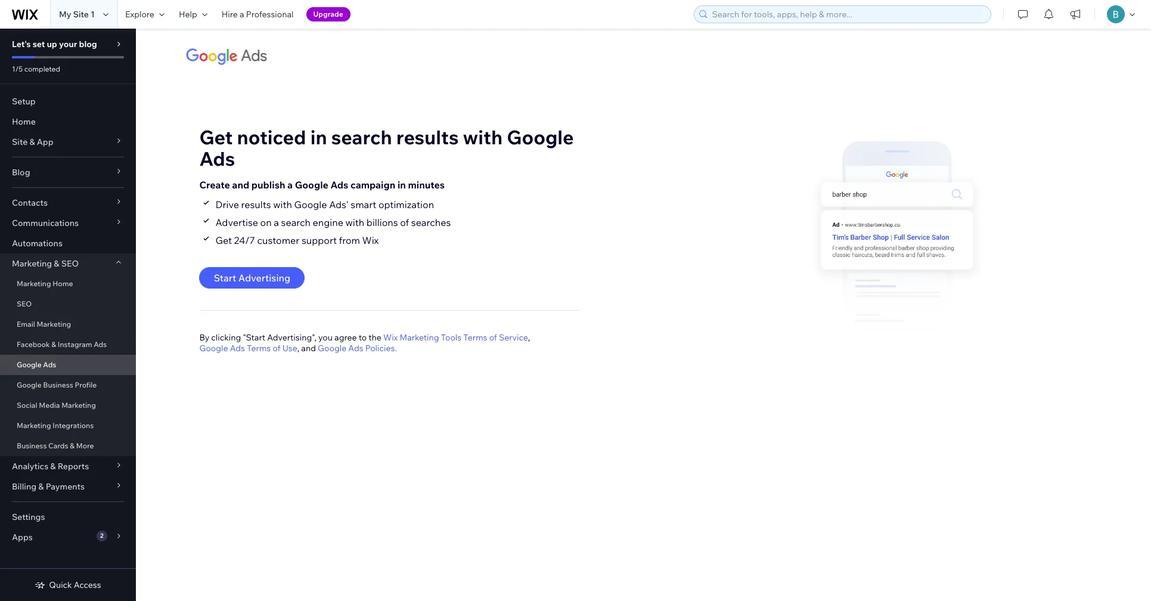 Task type: locate. For each thing, give the bounding box(es) containing it.
1 horizontal spatial search
[[331, 125, 392, 149]]

contacts button
[[0, 193, 136, 213]]

0 horizontal spatial and
[[232, 179, 249, 191]]

of left service
[[489, 332, 497, 343]]

wix marketing tools terms of service link
[[383, 332, 528, 343]]

home down setup
[[12, 116, 36, 127]]

site & app button
[[0, 132, 136, 152]]

0 vertical spatial with
[[463, 125, 503, 149]]

2 vertical spatial with
[[346, 216, 364, 228]]

business up analytics
[[17, 441, 47, 450]]

0 vertical spatial a
[[240, 9, 244, 20]]

a right the on
[[274, 216, 279, 228]]

1 vertical spatial and
[[301, 343, 316, 353]]

1 horizontal spatial of
[[400, 216, 409, 228]]

1 horizontal spatial site
[[73, 9, 89, 20]]

email marketing link
[[0, 314, 136, 335]]

& right facebook
[[51, 340, 56, 349]]

0 horizontal spatial in
[[311, 125, 327, 149]]

ads up create
[[199, 146, 235, 170]]

blog
[[12, 167, 30, 178]]

quick access button
[[35, 580, 101, 590]]

social
[[17, 401, 37, 410]]

media
[[39, 401, 60, 410]]

1 vertical spatial in
[[398, 179, 406, 191]]

& left more
[[70, 441, 75, 450]]

results up minutes
[[396, 125, 459, 149]]

site left the app
[[12, 137, 28, 147]]

seo down automations link
[[61, 258, 79, 269]]

0 vertical spatial in
[[311, 125, 327, 149]]

& left reports
[[50, 461, 56, 472]]

of left the use
[[273, 343, 281, 353]]

0 horizontal spatial site
[[12, 137, 28, 147]]

search inside get noticed in search results with google ads
[[331, 125, 392, 149]]

0 horizontal spatial a
[[240, 9, 244, 20]]

1 horizontal spatial seo
[[61, 258, 79, 269]]

& inside popup button
[[38, 481, 44, 492]]

seo inside marketing & seo "popup button"
[[61, 258, 79, 269]]

marketing & seo button
[[0, 253, 136, 274]]

and right the use
[[301, 343, 316, 353]]

& up marketing home
[[54, 258, 59, 269]]

on
[[260, 216, 272, 228]]

marketing down social
[[17, 421, 51, 430]]

site
[[73, 9, 89, 20], [12, 137, 28, 147]]

communications
[[12, 218, 79, 228]]

marketing left tools
[[400, 332, 439, 343]]

a right hire
[[240, 9, 244, 20]]

0 horizontal spatial ,
[[297, 343, 299, 353]]

optimization
[[379, 198, 434, 210]]

drive results with google ads' smart optimization
[[216, 198, 434, 210]]

google
[[507, 125, 574, 149], [295, 179, 328, 191], [294, 198, 327, 210], [199, 343, 228, 353], [318, 343, 347, 353], [17, 360, 42, 369], [17, 380, 42, 389]]

1 vertical spatial search
[[281, 216, 311, 228]]

& right billing
[[38, 481, 44, 492]]

search for engine
[[281, 216, 311, 228]]

1 vertical spatial get
[[216, 234, 232, 246]]

email marketing
[[17, 320, 71, 329]]

of down optimization
[[400, 216, 409, 228]]

business cards & more link
[[0, 436, 136, 456]]

business
[[43, 380, 73, 389], [17, 441, 47, 450]]

and
[[232, 179, 249, 191], [301, 343, 316, 353]]

home
[[12, 116, 36, 127], [53, 279, 73, 288]]

&
[[29, 137, 35, 147], [54, 258, 59, 269], [51, 340, 56, 349], [70, 441, 75, 450], [50, 461, 56, 472], [38, 481, 44, 492]]

results up the on
[[241, 198, 271, 210]]

automations
[[12, 238, 63, 249]]

& inside "popup button"
[[54, 258, 59, 269]]

marketing inside marketing integrations link
[[17, 421, 51, 430]]

terms right tools
[[464, 332, 488, 343]]

0 vertical spatial get
[[199, 125, 233, 149]]

site left 1 at the top left
[[73, 9, 89, 20]]

google ads
[[17, 360, 56, 369]]

a right publish
[[287, 179, 293, 191]]

& inside dropdown button
[[29, 137, 35, 147]]

ads right instagram
[[94, 340, 107, 349]]

0 vertical spatial results
[[396, 125, 459, 149]]

engine
[[313, 216, 343, 228]]

0 horizontal spatial search
[[281, 216, 311, 228]]

0 vertical spatial home
[[12, 116, 36, 127]]

by
[[199, 332, 209, 343]]

seo link
[[0, 294, 136, 314]]

1 vertical spatial wix
[[383, 332, 398, 343]]

0 horizontal spatial results
[[241, 198, 271, 210]]

marketing
[[12, 258, 52, 269], [17, 279, 51, 288], [37, 320, 71, 329], [400, 332, 439, 343], [62, 401, 96, 410], [17, 421, 51, 430]]

up
[[47, 39, 57, 49]]

& for seo
[[54, 258, 59, 269]]

in up optimization
[[398, 179, 406, 191]]

2 horizontal spatial with
[[463, 125, 503, 149]]

1 vertical spatial results
[[241, 198, 271, 210]]

ads
[[199, 146, 235, 170], [331, 179, 348, 191], [94, 340, 107, 349], [230, 343, 245, 353], [348, 343, 364, 353], [43, 360, 56, 369]]

with inside get noticed in search results with google ads
[[463, 125, 503, 149]]

results inside get noticed in search results with google ads
[[396, 125, 459, 149]]

"start
[[243, 332, 265, 343]]

noticed
[[237, 125, 306, 149]]

ads left the
[[348, 343, 364, 353]]

billions
[[367, 216, 398, 228]]

seo up email
[[17, 299, 32, 308]]

marketing down the marketing & seo at the left of the page
[[17, 279, 51, 288]]

seo inside "seo" 'link'
[[17, 299, 32, 308]]

hire
[[222, 9, 238, 20]]

1 horizontal spatial home
[[53, 279, 73, 288]]

1 vertical spatial seo
[[17, 299, 32, 308]]

get left 24/7
[[216, 234, 232, 246]]

create and publish a google ads campaign in minutes
[[199, 179, 445, 191]]

1 horizontal spatial wix
[[383, 332, 398, 343]]

drive
[[216, 198, 239, 210]]

wix right from
[[362, 234, 379, 246]]

my
[[59, 9, 71, 20]]

2 horizontal spatial a
[[287, 179, 293, 191]]

google business profile
[[17, 380, 97, 389]]

sidebar element
[[0, 29, 136, 601]]

in right noticed
[[311, 125, 327, 149]]

with for engine
[[346, 216, 364, 228]]

search up get 24/7 customer support from wix
[[281, 216, 311, 228]]

google ads link
[[0, 355, 136, 375]]

google inside get noticed in search results with google ads
[[507, 125, 574, 149]]

your
[[59, 39, 77, 49]]

get inside get noticed in search results with google ads
[[199, 125, 233, 149]]

ads up ads'
[[331, 179, 348, 191]]

in
[[311, 125, 327, 149], [398, 179, 406, 191]]

marketing up facebook & instagram ads
[[37, 320, 71, 329]]

& inside popup button
[[50, 461, 56, 472]]

1 horizontal spatial with
[[346, 216, 364, 228]]

start advertising
[[214, 272, 290, 284]]

wix right the
[[383, 332, 398, 343]]

integrations
[[53, 421, 94, 430]]

0 horizontal spatial seo
[[17, 299, 32, 308]]

get
[[199, 125, 233, 149], [216, 234, 232, 246]]

quick access
[[49, 580, 101, 590]]

business up "social media marketing"
[[43, 380, 73, 389]]

1 vertical spatial with
[[273, 198, 292, 210]]

hire a professional
[[222, 9, 294, 20]]

marketing down automations
[[12, 258, 52, 269]]

terms
[[464, 332, 488, 343], [247, 343, 271, 353]]

ads inside get noticed in search results with google ads
[[199, 146, 235, 170]]

0 vertical spatial seo
[[61, 258, 79, 269]]

with
[[463, 125, 503, 149], [273, 198, 292, 210], [346, 216, 364, 228]]

search up 'campaign' at the left top of the page
[[331, 125, 392, 149]]

home down marketing & seo "popup button"
[[53, 279, 73, 288]]

agree
[[335, 332, 357, 343]]

settings
[[12, 512, 45, 522]]

0 horizontal spatial with
[[273, 198, 292, 210]]

minutes
[[408, 179, 445, 191]]

1 vertical spatial a
[[287, 179, 293, 191]]

& for reports
[[50, 461, 56, 472]]

a inside "link"
[[240, 9, 244, 20]]

ads right 'by'
[[230, 343, 245, 353]]

site & app
[[12, 137, 53, 147]]

0 vertical spatial business
[[43, 380, 73, 389]]

search
[[331, 125, 392, 149], [281, 216, 311, 228]]

0 vertical spatial and
[[232, 179, 249, 191]]

0 vertical spatial search
[[331, 125, 392, 149]]

1 horizontal spatial results
[[396, 125, 459, 149]]

1 horizontal spatial a
[[274, 216, 279, 228]]

help button
[[172, 0, 215, 29]]

ads up google business profile
[[43, 360, 56, 369]]

cards
[[48, 441, 68, 450]]

marketing up integrations at the left of the page
[[62, 401, 96, 410]]

of
[[400, 216, 409, 228], [489, 332, 497, 343], [273, 343, 281, 353]]

advertise on a search engine with billions of searches
[[216, 216, 451, 228]]

& for instagram
[[51, 340, 56, 349]]

marketing & seo
[[12, 258, 79, 269]]

analytics & reports
[[12, 461, 89, 472]]

communications button
[[0, 213, 136, 233]]

1 vertical spatial home
[[53, 279, 73, 288]]

0 horizontal spatial wix
[[362, 234, 379, 246]]

contacts
[[12, 197, 48, 208]]

1 horizontal spatial and
[[301, 343, 316, 353]]

2 horizontal spatial of
[[489, 332, 497, 343]]

search for results
[[331, 125, 392, 149]]

campaign
[[351, 179, 396, 191]]

1 vertical spatial site
[[12, 137, 28, 147]]

terms left the use
[[247, 343, 271, 353]]

explore
[[125, 9, 154, 20]]

billing & payments button
[[0, 476, 136, 497]]

get up create
[[199, 125, 233, 149]]

& left the app
[[29, 137, 35, 147]]

apps
[[12, 532, 33, 543]]

0 vertical spatial site
[[73, 9, 89, 20]]

and up "drive"
[[232, 179, 249, 191]]



Task type: vqa. For each thing, say whether or not it's contained in the screenshot.
Get 24/7 customer support from Wix
yes



Task type: describe. For each thing, give the bounding box(es) containing it.
get for get noticed in search results with google ads
[[199, 125, 233, 149]]

facebook & instagram ads
[[17, 340, 107, 349]]

support
[[302, 234, 337, 246]]

1 horizontal spatial in
[[398, 179, 406, 191]]

marketing integrations
[[17, 421, 94, 430]]

start
[[214, 272, 236, 284]]

2 vertical spatial a
[[274, 216, 279, 228]]

facebook
[[17, 340, 50, 349]]

get for get 24/7 customer support from wix
[[216, 234, 232, 246]]

my site 1
[[59, 9, 95, 20]]

0 horizontal spatial of
[[273, 343, 281, 353]]

use
[[282, 343, 297, 353]]

marketing inside marketing home link
[[17, 279, 51, 288]]

policies.
[[365, 343, 397, 353]]

instagram
[[58, 340, 92, 349]]

google ads policies. link
[[318, 343, 397, 353]]

profile
[[75, 380, 97, 389]]

let's set up your blog
[[12, 39, 97, 49]]

1 horizontal spatial terms
[[464, 332, 488, 343]]

tools
[[441, 332, 462, 343]]

and inside the by clicking "start advertising", you agree to the wix marketing tools terms of service , google ads terms of use , and google ads policies.
[[301, 343, 316, 353]]

setup link
[[0, 91, 136, 112]]

analytics
[[12, 461, 48, 472]]

publish
[[252, 179, 285, 191]]

from
[[339, 234, 360, 246]]

marketing home link
[[0, 274, 136, 294]]

social media marketing
[[17, 401, 96, 410]]

reports
[[58, 461, 89, 472]]

smart
[[351, 198, 377, 210]]

0 horizontal spatial terms
[[247, 343, 271, 353]]

1 vertical spatial business
[[17, 441, 47, 450]]

service
[[499, 332, 528, 343]]

get 24/7 customer support from wix
[[216, 234, 379, 246]]

completed
[[24, 64, 60, 73]]

24/7
[[234, 234, 255, 246]]

set
[[33, 39, 45, 49]]

1 horizontal spatial ,
[[528, 332, 530, 343]]

advertising
[[238, 272, 290, 284]]

marketing inside email marketing link
[[37, 320, 71, 329]]

1/5
[[12, 64, 23, 73]]

more
[[76, 441, 94, 450]]

start advertising button
[[199, 267, 305, 288]]

automations link
[[0, 233, 136, 253]]

quick
[[49, 580, 72, 590]]

site inside dropdown button
[[12, 137, 28, 147]]

upgrade
[[313, 10, 343, 18]]

home link
[[0, 112, 136, 132]]

advertising",
[[267, 332, 317, 343]]

0 vertical spatial wix
[[362, 234, 379, 246]]

analytics & reports button
[[0, 456, 136, 476]]

google business profile link
[[0, 375, 136, 395]]

searches
[[411, 216, 451, 228]]

marketing inside marketing & seo "popup button"
[[12, 258, 52, 269]]

in inside get noticed in search results with google ads
[[311, 125, 327, 149]]

access
[[74, 580, 101, 590]]

to
[[359, 332, 367, 343]]

help
[[179, 9, 197, 20]]

let's
[[12, 39, 31, 49]]

Search for tools, apps, help & more... field
[[709, 6, 988, 23]]

blog
[[79, 39, 97, 49]]

get noticed in search results with google ads
[[199, 125, 574, 170]]

create
[[199, 179, 230, 191]]

with for results
[[463, 125, 503, 149]]

1/5 completed
[[12, 64, 60, 73]]

payments
[[46, 481, 85, 492]]

marketing inside the by clicking "start advertising", you agree to the wix marketing tools terms of service , google ads terms of use , and google ads policies.
[[400, 332, 439, 343]]

marketing integrations link
[[0, 416, 136, 436]]

upgrade button
[[306, 7, 351, 21]]

facebook & instagram ads link
[[0, 335, 136, 355]]

marketing inside social media marketing link
[[62, 401, 96, 410]]

& for app
[[29, 137, 35, 147]]

professional
[[246, 9, 294, 20]]

1
[[91, 9, 95, 20]]

wix inside the by clicking "start advertising", you agree to the wix marketing tools terms of service , google ads terms of use , and google ads policies.
[[383, 332, 398, 343]]

customer
[[257, 234, 300, 246]]

email
[[17, 320, 35, 329]]

marketing home
[[17, 279, 73, 288]]

social media marketing link
[[0, 395, 136, 416]]

& for payments
[[38, 481, 44, 492]]

google ads terms of use link
[[199, 343, 297, 353]]

billing & payments
[[12, 481, 85, 492]]

0 horizontal spatial home
[[12, 116, 36, 127]]

the
[[369, 332, 382, 343]]

clicking
[[211, 332, 241, 343]]

ads'
[[329, 198, 349, 210]]

2
[[100, 532, 104, 540]]

by clicking "start advertising", you agree to the wix marketing tools terms of service , google ads terms of use , and google ads policies.
[[199, 332, 530, 353]]

billing
[[12, 481, 36, 492]]

hire a professional link
[[215, 0, 301, 29]]

business cards & more
[[17, 441, 94, 450]]

advertise
[[216, 216, 258, 228]]



